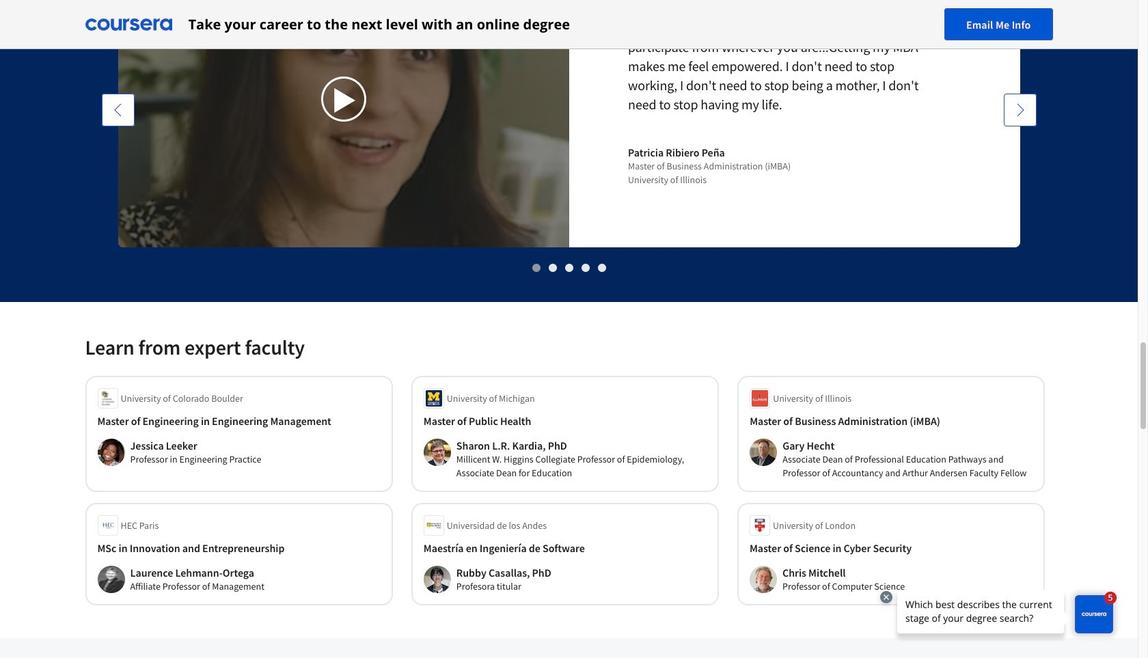 Task type: locate. For each thing, give the bounding box(es) containing it.
next image
[[1013, 103, 1027, 117]]

previous testimonial element
[[102, 94, 134, 478]]

previous image
[[111, 103, 125, 117]]

slides element
[[85, 260, 1053, 275]]



Task type: describe. For each thing, give the bounding box(es) containing it.
coursera image
[[85, 13, 172, 35]]

next testimonial element
[[1004, 94, 1037, 478]]



Task type: vqa. For each thing, say whether or not it's contained in the screenshot.
'previous testimonial' element
yes



